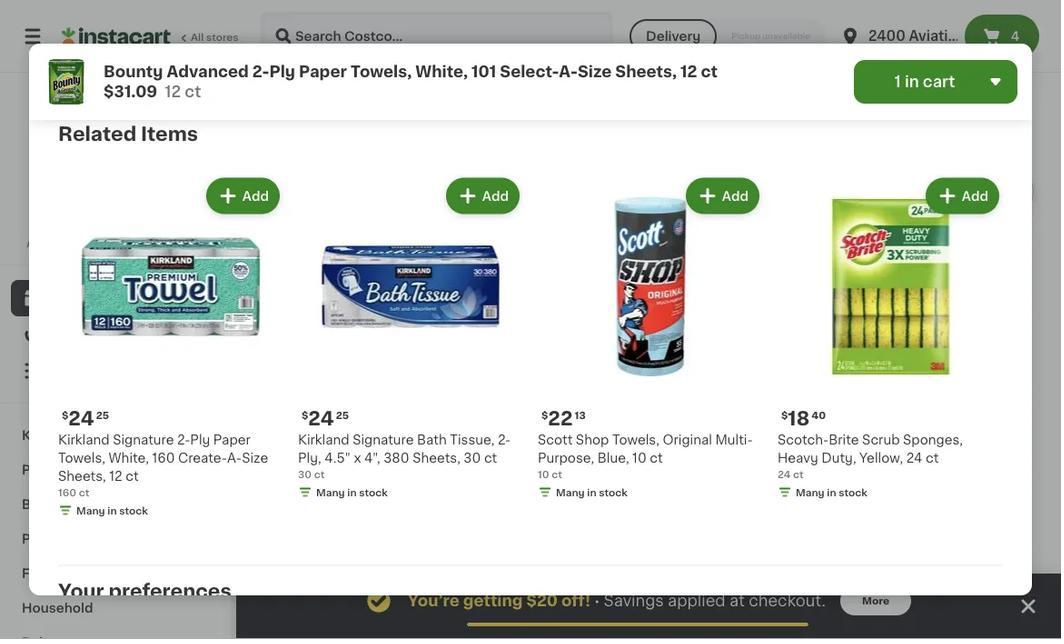Task type: locate. For each thing, give the bounding box(es) containing it.
2 dawn from the left
[[624, 382, 660, 394]]

cascade inside cascade advanced power liquid dishwasher detergent dish soap, 125 fl oz
[[796, 382, 853, 394]]

product group containing 13
[[796, 191, 953, 487]]

0 vertical spatial select-
[[500, 64, 559, 80]]

$ for dawn ultra platinum advanced power liquid dish soap, fresh scent, 90 fl oz
[[628, 359, 634, 369]]

40
[[812, 410, 827, 420]]

many in stock down create-
[[127, 471, 199, 481]]

$ inside $ 19 64
[[660, 199, 667, 209]]

to
[[157, 239, 168, 249]]

0 vertical spatial 125
[[867, 436, 888, 449]]

$ inside $ 31 09
[[476, 199, 483, 209]]

many in stock right remove bounty advanced 2-ply paper towels, white, 101 select-a-size sheets, 12 ct image
[[528, 35, 599, 45]]

signature for kirkland signature bath tissue, 2- ply, 4.5" x 4", 380 sheets, 30 ct 30 ct
[[353, 433, 414, 446]]

0 horizontal spatial scent,
[[319, 418, 360, 431]]

1 cascade from the left
[[452, 382, 509, 394]]

signature for kirkland signature 2-ply paper towels, white, 160 create-a-size sheets, 12 ct 160 ct
[[113, 433, 174, 446]]

0 vertical spatial 186
[[325, 240, 347, 253]]

add button for scotch-brite scrub sponges, heavy duty, yellow, 24 ct
[[928, 180, 998, 212]]

(7.53k)
[[163, 37, 199, 47], [176, 438, 213, 448]]

0 vertical spatial 1
[[557, 35, 563, 47]]

81 inside 81 ct many in stock
[[452, 453, 464, 463]]

2 vertical spatial bounty
[[109, 382, 155, 394]]

2 $ 24 25 from the left
[[302, 409, 349, 428]]

0 vertical spatial save
[[109, 60, 158, 79]]

1 liquid from the left
[[735, 400, 774, 413]]

dawn
[[281, 382, 317, 394], [624, 382, 660, 394]]

oz, left olipop
[[796, 222, 814, 235]]

fresh inside item carousel region
[[273, 423, 329, 442]]

1 vertical spatial shop
[[576, 433, 609, 446]]

25 up fruit
[[336, 410, 349, 420]]

blue,
[[598, 451, 630, 464]]

0 horizontal spatial bounty advanced 2-ply paper towels, white, 101 select-a-size sheets, 12 ct
[[109, 382, 264, 449]]

186 right 1/16",
[[325, 240, 347, 253]]

24
[[68, 409, 94, 428], [309, 409, 334, 428], [907, 451, 923, 464], [778, 469, 791, 479]]

spend down 31
[[478, 224, 512, 234]]

detergent inside cascade advanced power liquid dishwasher detergent dish soap, 125 fl oz
[[874, 418, 939, 431]]

advanced inside dawn ultra platinum advanced power liquid dish soap, fresh scent, 90 fl oz
[[624, 400, 688, 413]]

product group
[[289, 19, 458, 309], [473, 19, 642, 380], [656, 19, 826, 309], [840, 19, 1009, 326], [58, 174, 284, 521], [298, 174, 524, 503], [538, 174, 764, 503], [778, 174, 1004, 503], [109, 191, 266, 487], [624, 191, 781, 487], [796, 191, 953, 487], [273, 480, 450, 639], [465, 480, 642, 639], [656, 480, 834, 639], [281, 501, 438, 639]]

olipop
[[840, 222, 883, 235]]

save up sponsored badge image
[[867, 282, 899, 295]]

section
[[273, 0, 1035, 400]]

0 horizontal spatial power
[[692, 400, 732, 413]]

select-
[[500, 64, 559, 80], [473, 276, 519, 289], [109, 418, 155, 431]]

household link
[[11, 591, 221, 626]]

scent, down the actionpacs,
[[452, 436, 493, 449]]

2 horizontal spatial save
[[539, 224, 563, 234]]

$ up fresh fruit
[[302, 410, 309, 420]]

bounty
[[104, 64, 163, 80], [473, 240, 519, 253], [109, 382, 155, 394]]

1 horizontal spatial save
[[867, 282, 899, 295]]

1 vertical spatial soap,
[[828, 436, 864, 449]]

1 vertical spatial dish
[[624, 418, 653, 431]]

shop inside scott shop towels, original multi- purpose, blue, 10 ct 10 ct
[[576, 433, 609, 446]]

scent, inside dawn ultra platinum advanced power liquid dish soap, fresh scent, 90 fl oz
[[734, 418, 775, 431]]

related
[[58, 125, 137, 144]]

0 vertical spatial (7.53k)
[[163, 37, 199, 47]]

19
[[667, 198, 689, 217]]

$ up coke
[[660, 199, 667, 209]]

paper up (873)
[[358, 222, 395, 235]]

product group containing 15
[[840, 19, 1009, 326]]

kirkland inside kirkland signature bath tissue, 2- ply, 4.5" x 4", 380 sheets, 30 ct 30 ct
[[298, 433, 350, 446]]

bounty advanced 2-ply paper towels, white, 101 select-a-size sheets, 12 ct
[[473, 240, 628, 307], [109, 382, 264, 449]]

2 vertical spatial save
[[171, 239, 194, 249]]

1 vertical spatial select-
[[473, 276, 519, 289]]

advanced down all stores
[[167, 64, 249, 80]]

1
[[557, 35, 563, 47], [895, 74, 902, 90], [182, 206, 187, 219]]

ply inside spend $65, save $10 dialog
[[239, 382, 259, 394]]

in down 4.5"
[[330, 471, 339, 481]]

many up pantry link
[[76, 506, 105, 516]]

186 down 1/16",
[[289, 275, 307, 285]]

2 many in stock button from the left
[[509, 0, 689, 51]]

platinum up spray,
[[354, 382, 410, 394]]

12 ct inside spend $65, save $10 dialog
[[109, 453, 133, 463]]

bounty up $31.09
[[104, 64, 163, 80]]

service type group
[[630, 19, 826, 54]]

oz right (2.02k)
[[903, 436, 918, 449]]

fresh up (3.63k)
[[695, 418, 731, 431]]

$65, inside product group
[[514, 224, 537, 234]]

save inside save more on eligible items spend $65, save $10
[[203, 82, 240, 98]]

1 vertical spatial $65,
[[514, 224, 537, 234]]

09
[[506, 199, 520, 209]]

2 vertical spatial select-
[[109, 418, 155, 431]]

0 horizontal spatial 13
[[575, 410, 586, 420]]

0 vertical spatial shop
[[51, 292, 85, 305]]

advanced down spend $65, save $10
[[522, 240, 587, 253]]

1 horizontal spatial cascade
[[796, 382, 853, 394]]

$ 24 25 up 4.5"
[[302, 409, 349, 428]]

1 horizontal spatial $10
[[566, 224, 583, 234]]

cascade up the actionpacs,
[[452, 382, 509, 394]]

0 horizontal spatial $10
[[244, 82, 272, 98]]

0 vertical spatial 81
[[497, 436, 510, 449]]

dishwasher up brite
[[796, 418, 870, 431]]

soap, up duty,
[[828, 436, 864, 449]]

eligible
[[250, 60, 324, 79], [528, 358, 575, 371]]

add button for cascade advanced power liquid dishwasher detergent dish soap, 125 fl oz
[[877, 196, 947, 229]]

in up beverages link
[[159, 471, 168, 481]]

bounty inside spend $65, save $10 dialog
[[109, 382, 155, 394]]

ultra down 92
[[664, 382, 694, 394]]

101
[[472, 64, 497, 80], [607, 258, 627, 271], [244, 400, 263, 413]]

dish for 13
[[796, 436, 825, 449]]

soap,
[[656, 418, 692, 431], [828, 436, 864, 449]]

tissue,
[[450, 433, 495, 446]]

13 right 22
[[575, 410, 586, 420]]

12
[[681, 64, 698, 80], [165, 84, 181, 100], [768, 222, 781, 235], [862, 240, 875, 253], [858, 258, 868, 268], [681, 275, 691, 285], [615, 276, 628, 289], [473, 311, 483, 321], [251, 418, 264, 431], [109, 453, 120, 463], [109, 470, 122, 482]]

dawn for dawn ultra platinum advanced power liquid dish soap, fresh scent, 90 fl oz
[[624, 382, 660, 394]]

3 platinum from the left
[[512, 382, 568, 394]]

0 vertical spatial 10
[[437, 222, 452, 235]]

eligible right see
[[528, 358, 575, 371]]

0 horizontal spatial $65,
[[164, 82, 200, 98]]

None search field
[[260, 11, 614, 62]]

0 horizontal spatial 12 ct
[[109, 453, 133, 463]]

soap, for 14
[[656, 418, 692, 431]]

0 vertical spatial dishwasher
[[452, 400, 527, 413]]

towels, inside scott shop towels, original multi- purpose, blue, 10 ct 10 ct
[[613, 433, 660, 446]]

spend $65, save $10 dialog
[[95, 44, 967, 639]]

scrub
[[863, 433, 901, 446]]

item carousel region containing 24
[[33, 167, 1004, 529]]

again
[[92, 328, 128, 341]]

ply,
[[298, 451, 321, 464]]

(40+)
[[868, 426, 904, 439]]

2 platinum from the left
[[697, 382, 753, 394]]

increment quantity of bounty advanced 2-ply paper towels, white, 101 select-a-size sheets, 12 ct image left delivery at right top
[[609, 30, 631, 52]]

0 horizontal spatial save
[[171, 239, 194, 249]]

2 power from the left
[[796, 400, 836, 413]]

sheets, up beverages
[[58, 470, 106, 482]]

save inside button
[[867, 282, 899, 295]]

2 25 from the left
[[336, 410, 349, 420]]

add button for kirkland signature 2-ply paper towels, white, 160 create-a-size sheets, 12 ct
[[208, 180, 278, 212]]

soap, up original
[[656, 418, 692, 431]]

1 horizontal spatial scent,
[[452, 436, 493, 449]]

platinum
[[354, 382, 410, 394], [697, 382, 753, 394], [512, 382, 568, 394]]

0 vertical spatial items
[[328, 60, 385, 79]]

1 horizontal spatial increment quantity of bounty advanced 2-ply paper towels, white, 101 select-a-size sheets, 12 ct image
[[609, 30, 631, 52]]

many in stock up pantry link
[[76, 506, 148, 516]]

ultra right dixie
[[325, 222, 355, 235]]

1 vertical spatial dishwasher
[[796, 418, 870, 431]]

90 up 90 oz
[[624, 436, 642, 449]]

ply inside bounty advanced 2-ply paper towels, white, 101 select-a-size sheets, 12 ct $31.09 12 ct
[[270, 64, 296, 80]]

fl inside coke zero sugar, 12 fl oz, 35-count
[[784, 222, 793, 235]]

see eligible items button
[[473, 349, 642, 380]]

1 right remove bounty advanced 2-ply paper towels, white, 101 select-a-size sheets, 12 ct image
[[557, 35, 563, 47]]

(3.63k)
[[691, 438, 729, 448]]

1 horizontal spatial dish
[[624, 418, 653, 431]]

1 horizontal spatial 1 ct
[[557, 35, 579, 47]]

paper inside bounty advanced 2-ply paper towels, white, 101 select-a-size sheets, 12 ct $31.09 12 ct
[[299, 64, 347, 80]]

checkout.
[[749, 593, 826, 609]]

stock
[[364, 35, 392, 45], [571, 35, 599, 45], [157, 70, 185, 80], [350, 293, 379, 303], [718, 293, 746, 303], [534, 329, 563, 339], [170, 471, 199, 481], [342, 471, 371, 481], [514, 471, 542, 481], [359, 487, 388, 497], [599, 487, 628, 497], [839, 487, 868, 497], [119, 506, 148, 516]]

1 25 from the left
[[96, 410, 109, 420]]

size inside 'kirkland signature 2-ply paper towels, white, 160 create-a-size sheets, 12 ct 160 ct'
[[242, 451, 268, 464]]

30
[[464, 451, 481, 464], [298, 469, 312, 479]]

0 horizontal spatial dawn
[[281, 382, 317, 394]]

2 horizontal spatial dish
[[796, 436, 825, 449]]

save inside save more on eligible items spend $65, save $10
[[109, 60, 158, 79]]

0 vertical spatial 8
[[840, 240, 849, 253]]

size inside bounty advanced 2-ply paper towels, white, 101 select-a-size sheets, 12 ct $31.09 12 ct
[[578, 64, 612, 80]]

dishwasher up the actionpacs,
[[452, 400, 527, 413]]

$ up olipop
[[844, 199, 850, 209]]

sheets, down the bath
[[413, 451, 461, 464]]

2400 aviation dr
[[869, 30, 987, 43]]

add button for dawn ultra platinum advanced power liquid dish soap, fresh scent, 90 fl oz
[[706, 196, 776, 229]]

1 vertical spatial 13
[[575, 410, 586, 420]]

1 vertical spatial spend
[[478, 224, 512, 234]]

select- down spend $65, save $10
[[473, 276, 519, 289]]

30 down tissue,
[[464, 451, 481, 464]]

sponsored badge image
[[840, 311, 895, 322]]

oz up save $1.00
[[880, 258, 892, 268]]

size inside spend $65, save $10 dialog
[[170, 418, 197, 431]]

ultra inside dawn ultra platinum powerwash dish spray, fresh scent, 16 fl oz, 3 ct
[[320, 382, 351, 394]]

0 vertical spatial eligible
[[250, 60, 324, 79]]

increment quantity of bounty advanced 2-ply paper towels, white, 101 select-a-size sheets, 12 ct image
[[609, 30, 631, 52], [233, 202, 255, 224]]

1 horizontal spatial 10
[[538, 469, 550, 479]]

soap, inside cascade advanced power liquid dishwasher detergent dish soap, 125 fl oz
[[828, 436, 864, 449]]

4 button
[[966, 15, 1040, 58]]

signature inside kirkland signature bath tissue, 2- ply, 4.5" x 4", 380 sheets, 30 ct 30 ct
[[353, 433, 414, 446]]

$ 24 25 for kirkland signature bath tissue, 2- ply, 4.5" x 4", 380 sheets, 30 ct
[[302, 409, 349, 428]]

soap, inside dawn ultra platinum advanced power liquid dish soap, fresh scent, 90 fl oz
[[656, 418, 692, 431]]

oz down brite
[[825, 453, 837, 463]]

soap, for 67
[[828, 436, 864, 449]]

cascade for liquid
[[796, 382, 853, 394]]

1 up guarantee
[[182, 206, 187, 219]]

1 vertical spatial detergent
[[874, 418, 939, 431]]

24 up kirkland signature
[[68, 409, 94, 428]]

kirkland up 4.5"
[[298, 433, 350, 446]]

shop
[[51, 292, 85, 305], [576, 433, 609, 446]]

size
[[578, 64, 612, 80], [534, 276, 560, 289], [170, 418, 197, 431], [242, 451, 268, 464]]

186 ct many in stock
[[289, 275, 379, 303]]

1 dawn from the left
[[281, 382, 317, 394]]

product group containing 22
[[538, 174, 764, 503]]

household
[[22, 602, 93, 615]]

many down tissue,
[[471, 471, 499, 481]]

2 vertical spatial 101
[[244, 400, 263, 413]]

2 horizontal spatial 1
[[895, 74, 902, 90]]

1 horizontal spatial save
[[203, 82, 240, 98]]

many up beverages link
[[127, 471, 156, 481]]

1 vertical spatial save
[[539, 224, 563, 234]]

13 left "67"
[[806, 358, 827, 377]]

dish up scott shop towels, original multi- purpose, blue, 10 ct 10 ct
[[624, 418, 653, 431]]

many in stock button
[[302, 0, 482, 51], [509, 0, 689, 51]]

0 vertical spatial 90
[[624, 436, 642, 449]]

81 down tissue,
[[452, 453, 464, 463]]

save $1.00
[[867, 282, 938, 295]]

1 platinum from the left
[[354, 382, 410, 394]]

platinum down see eligible items "button"
[[512, 382, 568, 394]]

1 horizontal spatial $ 24 25
[[302, 409, 349, 428]]

liquid up multi-
[[735, 400, 774, 413]]

1 horizontal spatial 101
[[472, 64, 497, 80]]

1 horizontal spatial dawn
[[624, 382, 660, 394]]

0 horizontal spatial 81
[[452, 453, 464, 463]]

add costco membership to save
[[26, 239, 194, 249]]

towels,
[[351, 64, 412, 80], [513, 258, 560, 271], [150, 400, 197, 413], [613, 433, 660, 446], [58, 451, 105, 464]]

10 right plate,
[[437, 222, 452, 235]]

more
[[863, 596, 890, 606]]

scent,
[[319, 418, 360, 431], [734, 418, 775, 431], [452, 436, 493, 449]]

a- inside spend $65, save $10 dialog
[[155, 418, 170, 431]]

10 right blue,
[[633, 451, 647, 464]]

1 vertical spatial increment quantity of bounty advanced 2-ply paper towels, white, 101 select-a-size sheets, 12 ct image
[[233, 202, 255, 224]]

1 vertical spatial save
[[867, 282, 899, 295]]

dawn up 'powerwash'
[[281, 382, 317, 394]]

add button
[[383, 25, 453, 57], [750, 25, 820, 57], [934, 25, 1004, 57], [208, 180, 278, 212], [448, 180, 518, 212], [688, 180, 758, 212], [928, 180, 998, 212], [706, 196, 776, 229], [877, 196, 947, 229], [566, 485, 636, 518], [758, 485, 828, 518]]

many right remove bounty advanced 2-ply paper towels, white, 101 select-a-size sheets, 12 ct image
[[528, 35, 556, 45]]

0 horizontal spatial increment quantity of bounty advanced 2-ply paper towels, white, 101 select-a-size sheets, 12 ct image
[[233, 202, 255, 224]]

fl inside cascade advanced power liquid dishwasher detergent dish soap, 125 fl oz
[[892, 436, 900, 449]]

$ for kirkland signature 2-ply paper towels, white, 160 create-a-size sheets, 12 ct
[[62, 410, 68, 420]]

0 horizontal spatial spend
[[109, 82, 161, 98]]

0 horizontal spatial 25
[[96, 410, 109, 420]]

1 90 from the top
[[624, 436, 642, 449]]

1 vertical spatial 101
[[607, 258, 627, 271]]

0 horizontal spatial 16
[[281, 453, 292, 463]]

ultra for soap,
[[664, 382, 694, 394]]

25 for white,
[[96, 410, 109, 420]]

fresh down 'powerwash'
[[281, 418, 316, 431]]

160 left create-
[[152, 451, 175, 464]]

more button
[[841, 586, 912, 616]]

$ left 92
[[628, 359, 634, 369]]

★★★★★
[[95, 35, 159, 47], [95, 35, 159, 47], [289, 257, 353, 270], [289, 257, 353, 270], [656, 257, 720, 270], [656, 257, 720, 270], [473, 294, 536, 307], [473, 294, 536, 307], [109, 436, 173, 448], [109, 436, 173, 448], [281, 436, 344, 448], [281, 436, 344, 448], [624, 436, 688, 448], [624, 436, 688, 448], [452, 436, 516, 448], [452, 436, 516, 448], [796, 436, 859, 448], [796, 436, 859, 448]]

dish up fruit
[[357, 400, 386, 413]]

25 up kirkland signature
[[96, 410, 109, 420]]

2 cascade from the left
[[796, 382, 853, 394]]

2 horizontal spatial 101
[[607, 258, 627, 271]]

dawn inside dawn ultra platinum advanced power liquid dish soap, fresh scent, 90 fl oz
[[624, 382, 660, 394]]

sheets, left 35
[[564, 276, 611, 289]]

signature inside 'kirkland signature 2-ply paper towels, white, 160 create-a-size sheets, 12 ct 160 ct'
[[113, 433, 174, 446]]

2400 aviation dr button
[[840, 11, 987, 62]]

(610)
[[520, 438, 545, 448]]

90 oz
[[624, 453, 652, 463]]

$ inside $ 22 13
[[542, 410, 549, 420]]

dish
[[357, 400, 386, 413], [624, 418, 653, 431], [796, 436, 825, 449]]

1 ct inside spend $65, save $10 dialog
[[182, 206, 204, 219]]

0 horizontal spatial platinum
[[354, 382, 410, 394]]

see
[[499, 358, 524, 371]]

4
[[1012, 30, 1021, 43]]

0 horizontal spatial items
[[328, 60, 385, 79]]

1 horizontal spatial eligible
[[528, 358, 575, 371]]

2 vertical spatial 1
[[182, 206, 187, 219]]

x inside kirkland signature bath tissue, 2- ply, 4.5" x 4", 380 sheets, 30 ct 30 ct
[[354, 451, 361, 464]]

select- up produce link
[[109, 418, 155, 431]]

0 vertical spatial detergent
[[530, 400, 596, 413]]

8
[[840, 240, 849, 253], [840, 258, 847, 268]]

0 vertical spatial increment quantity of bounty advanced 2-ply paper towels, white, 101 select-a-size sheets, 12 ct image
[[609, 30, 631, 52]]

0 horizontal spatial 186
[[289, 275, 307, 285]]

1 horizontal spatial platinum
[[512, 382, 568, 394]]

$ up scott
[[542, 410, 549, 420]]

160
[[152, 451, 175, 464], [58, 487, 76, 497]]

25
[[96, 410, 109, 420], [336, 410, 349, 420]]

1 horizontal spatial 13
[[806, 358, 827, 377]]

2- inside kirkland signature bath tissue, 2- ply, 4.5" x 4", 380 sheets, 30 ct 30 ct
[[498, 433, 511, 446]]

costco
[[50, 239, 87, 249]]

scent, up the (828)
[[319, 418, 360, 431]]

$ up kirkland signature
[[62, 410, 68, 420]]

many down 35 x 12 fl oz
[[675, 293, 703, 303]]

cascade inside cascade platinum plus dishwasher detergent actionpacs, fresh scent, 81 ct
[[452, 382, 509, 394]]

12 ct down kirkland signature
[[109, 453, 133, 463]]

sheets, down delivery at right top
[[616, 64, 677, 80]]

101 inside spend $65, save $10 dialog
[[244, 400, 263, 413]]

fresh inside dawn ultra platinum powerwash dish spray, fresh scent, 16 fl oz, 3 ct
[[281, 418, 316, 431]]

eligible inside see eligible items "button"
[[528, 358, 575, 371]]

$ inside $ 15 54
[[844, 199, 850, 209]]

sugar,
[[725, 222, 765, 235]]

in up bounty advanced 2-ply paper towels, white, 101 select-a-size sheets, 12 ct $31.09 12 ct
[[352, 35, 361, 45]]

scott shop towels, original multi- purpose, blue, 10 ct 10 ct
[[538, 433, 753, 479]]

24 down heavy
[[778, 469, 791, 479]]

1 horizontal spatial many in stock button
[[509, 0, 689, 51]]

getting
[[464, 593, 523, 609]]

advanced up create-
[[159, 382, 223, 394]]

1 in cart field
[[855, 60, 1018, 104]]

dawn inside dawn ultra platinum powerwash dish spray, fresh scent, 16 fl oz, 3 ct
[[281, 382, 317, 394]]

35 x 12 fl oz
[[656, 275, 715, 285]]

fresh fruit
[[273, 423, 381, 442]]

you're
[[109, 122, 159, 138]]

x
[[852, 240, 859, 253], [849, 258, 855, 268], [672, 275, 678, 285], [354, 451, 361, 464]]

oz left (3.63k)
[[656, 436, 671, 449]]

many down 125 fl oz at the right of page
[[796, 487, 825, 497]]

(7.53k) inside spend $65, save $10 dialog
[[176, 438, 213, 448]]

dish inside dawn ultra platinum advanced power liquid dish soap, fresh scent, 90 fl oz
[[624, 418, 653, 431]]

paper up kirkland signature link
[[109, 400, 146, 413]]

16
[[364, 418, 377, 431], [281, 453, 292, 463]]

kirkland for kirkland signature bath tissue, 2- ply, 4.5" x 4", 380 sheets, 30 ct 30 ct
[[298, 433, 350, 446]]

1 power from the left
[[692, 400, 732, 413]]

1 vertical spatial 12 ct
[[109, 453, 133, 463]]

product group containing 31
[[473, 19, 642, 380]]

1 vertical spatial 160
[[58, 487, 76, 497]]

select- down remove bounty advanced 2-ply paper towels, white, 101 select-a-size sheets, 12 ct image
[[500, 64, 559, 80]]

liquid inside cascade advanced power liquid dishwasher detergent dish soap, 125 fl oz
[[839, 400, 878, 413]]

dishwasher
[[452, 400, 527, 413], [796, 418, 870, 431]]

1 vertical spatial 16
[[281, 453, 292, 463]]

1 horizontal spatial soap,
[[828, 436, 864, 449]]

scent, inside dawn ultra platinum powerwash dish spray, fresh scent, 16 fl oz, 3 ct
[[319, 418, 360, 431]]

add
[[417, 35, 444, 47], [784, 35, 811, 47], [968, 35, 995, 47], [243, 190, 269, 202], [483, 190, 509, 202], [723, 190, 749, 202], [963, 190, 989, 202], [740, 206, 767, 219], [912, 206, 938, 219], [26, 239, 47, 249], [601, 495, 627, 508], [793, 495, 819, 508]]

save up $31.09
[[109, 60, 158, 79]]

$ inside $ 18 40
[[782, 410, 789, 420]]

1 horizontal spatial shop
[[576, 433, 609, 446]]

2 vertical spatial dish
[[796, 436, 825, 449]]

kirkland up produce link
[[58, 433, 110, 446]]

90 right purpose,
[[624, 453, 638, 463]]

bounty advanced 2-ply paper towels, white, 101 select-a-size sheets, 12 ct down spend $65, save $10
[[473, 240, 628, 307]]

cart
[[924, 74, 956, 90]]

1/16",
[[289, 240, 321, 253]]

0 horizontal spatial 101
[[244, 400, 263, 413]]

item carousel region containing 31
[[289, 12, 1035, 391]]

0 vertical spatial dish
[[357, 400, 386, 413]]

0 horizontal spatial 160
[[58, 487, 76, 497]]

dawn ultra platinum powerwash dish spray, fresh scent, 16 fl oz, 3 ct
[[281, 382, 430, 449]]

cascade
[[452, 382, 509, 394], [796, 382, 853, 394]]

0 horizontal spatial save
[[109, 60, 158, 79]]

0 vertical spatial $65,
[[164, 82, 200, 98]]

dr
[[970, 30, 987, 43]]

81 inside cascade platinum plus dishwasher detergent actionpacs, fresh scent, 81 ct
[[497, 436, 510, 449]]

items
[[141, 125, 198, 144]]

a- inside 'kirkland signature 2-ply paper towels, white, 160 create-a-size sheets, 12 ct 160 ct'
[[227, 451, 242, 464]]

0 horizontal spatial oz,
[[392, 418, 411, 431]]

$ left 09
[[476, 199, 483, 209]]

13 67
[[806, 358, 842, 377]]

0 horizontal spatial detergent
[[530, 400, 596, 413]]

signature for kirkland signature
[[79, 429, 142, 442]]

eligible right 'on'
[[250, 60, 324, 79]]

0 vertical spatial 16
[[364, 418, 377, 431]]

1 inside dialog
[[182, 206, 187, 219]]

scent, inside cascade platinum plus dishwasher detergent actionpacs, fresh scent, 81 ct
[[452, 436, 493, 449]]

bounty down spend $65, save $10
[[473, 240, 519, 253]]

(7.53k) up create-
[[176, 438, 213, 448]]

$ for scott shop towels, original multi- purpose, blue, 10 ct
[[542, 410, 549, 420]]

1 vertical spatial 90
[[624, 453, 638, 463]]

produce
[[22, 464, 77, 476]]

item carousel region
[[289, 12, 1035, 391], [33, 167, 1004, 529], [273, 414, 1026, 639]]

1 $ 24 25 from the left
[[62, 409, 109, 428]]

save for $1.00
[[867, 282, 899, 295]]

1 horizontal spatial dishwasher
[[796, 418, 870, 431]]

savings
[[604, 593, 664, 609]]

in down 35 x 12 fl oz
[[706, 293, 715, 303]]

$ 15 54
[[844, 198, 887, 217]]

$ up scotch-
[[782, 410, 789, 420]]

dishwasher inside cascade advanced power liquid dishwasher detergent dish soap, 125 fl oz
[[796, 418, 870, 431]]

2 90 from the top
[[624, 453, 638, 463]]

ultra for ct
[[325, 222, 355, 235]]

100% satisfaction guarantee
[[46, 220, 193, 230]]

many down purpose,
[[556, 487, 585, 497]]

1 horizontal spatial 25
[[336, 410, 349, 420]]

sheets,
[[616, 64, 677, 80], [564, 276, 611, 289], [200, 418, 248, 431], [413, 451, 461, 464], [58, 470, 106, 482]]

1 vertical spatial $10
[[566, 224, 583, 234]]

coke zero sugar, 12 fl oz, 35-count
[[656, 222, 814, 253]]

kirkland inside 'kirkland signature 2-ply paper towels, white, 160 create-a-size sheets, 12 ct 160 ct'
[[58, 433, 110, 446]]

$10 inside save more on eligible items spend $65, save $10
[[244, 82, 272, 98]]

1 ct right remove bounty advanced 2-ply paper towels, white, 101 select-a-size sheets, 12 ct image
[[557, 35, 579, 47]]

1 vertical spatial 8
[[840, 258, 847, 268]]

many in stock up bounty advanced 2-ply paper towels, white, 101 select-a-size sheets, 12 ct $31.09 12 ct
[[321, 35, 392, 45]]

30 down ply,
[[298, 469, 312, 479]]

applied
[[668, 593, 726, 609]]

powerwash
[[281, 400, 354, 413]]

0 vertical spatial 101
[[472, 64, 497, 80]]

125 inside cascade advanced power liquid dishwasher detergent dish soap, 125 fl oz
[[867, 436, 888, 449]]

sheets, inside 'kirkland signature 2-ply paper towels, white, 160 create-a-size sheets, 12 ct 160 ct'
[[58, 470, 106, 482]]

in up $31.09
[[145, 70, 154, 80]]

1 horizontal spatial 125
[[867, 436, 888, 449]]

yellow,
[[860, 451, 904, 464]]

in down dixie ultra paper plate, 10 1/16", 186 ct
[[339, 293, 348, 303]]

1 vertical spatial bounty advanced 2-ply paper towels, white, 101 select-a-size sheets, 12 ct
[[109, 382, 264, 449]]

13 inside $ 22 13
[[575, 410, 586, 420]]

save more on eligible items spend $65, save $10
[[109, 60, 385, 98]]

2 liquid from the left
[[839, 400, 878, 413]]

2 horizontal spatial scent,
[[734, 418, 775, 431]]

save inside product group
[[539, 224, 563, 234]]

dawn down 14
[[624, 382, 660, 394]]



Task type: describe. For each thing, give the bounding box(es) containing it.
scent, for detergent
[[452, 436, 493, 449]]

$31.09
[[104, 84, 157, 100]]

ct inside dawn ultra platinum powerwash dish spray, fresh scent, 16 fl oz, 3 ct
[[281, 436, 294, 449]]

4.5"
[[325, 451, 351, 464]]

fresh inside cascade platinum plus dishwasher detergent actionpacs, fresh scent, 81 ct
[[531, 418, 567, 431]]

ply inside 'kirkland signature 2-ply paper towels, white, 160 create-a-size sheets, 12 ct 160 ct'
[[190, 433, 210, 446]]

save for more
[[109, 60, 158, 79]]

many inside 186 ct many in stock
[[307, 293, 336, 303]]

22
[[549, 409, 573, 428]]

your preferences
[[58, 582, 232, 601]]

more
[[163, 60, 215, 79]]

scent, for dish
[[319, 418, 360, 431]]

in down purpose,
[[588, 487, 597, 497]]

dishwasher inside cascade platinum plus dishwasher detergent actionpacs, fresh scent, 81 ct
[[452, 400, 527, 413]]

2- inside spend $65, save $10 dialog
[[226, 382, 239, 394]]

$65, inside save more on eligible items spend $65, save $10
[[164, 82, 200, 98]]

81 ct many in stock
[[452, 453, 542, 481]]

plus
[[572, 382, 599, 394]]

all
[[850, 426, 865, 439]]

at
[[730, 593, 745, 609]]

scott
[[538, 433, 573, 446]]

item carousel region inside section
[[289, 12, 1035, 391]]

increment quantity of bounty advanced 2-ply paper towels, white, 101 select-a-size sheets, 12 ct image inside spend $65, save $10 dialog
[[233, 202, 255, 224]]

92
[[658, 359, 672, 369]]

vanilla,
[[960, 222, 1004, 235]]

dawn ultra platinum advanced power liquid dish soap, fresh scent, 90 fl oz
[[624, 382, 775, 449]]

10 inside dixie ultra paper plate, 10 1/16", 186 ct
[[437, 222, 452, 235]]

ct inside dixie ultra paper plate, 10 1/16", 186 ct
[[350, 240, 363, 253]]

platinum for dish
[[354, 382, 410, 394]]

16 oz many in stock
[[281, 453, 371, 481]]

1 ct inside item carousel region
[[557, 35, 579, 47]]

instacart logo image
[[62, 25, 171, 47]]

kirkland for kirkland signature 2-ply paper towels, white, 160 create-a-size sheets, 12 ct 160 ct
[[58, 433, 110, 446]]

it
[[80, 328, 89, 341]]

186 inside dixie ultra paper plate, 10 1/16", 186 ct
[[325, 240, 347, 253]]

sheets, inside section
[[564, 276, 611, 289]]

add button for kirkland signature bath tissue, 2- ply, 4.5" x 4", 380 sheets, 30 ct
[[448, 180, 518, 212]]

24 up ply,
[[309, 409, 334, 428]]

14
[[634, 358, 656, 377]]

towels, inside spend $65, save $10 dialog
[[150, 400, 197, 413]]

product group containing 19
[[656, 19, 826, 309]]

18
[[789, 409, 810, 428]]

see eligible items
[[499, 358, 615, 371]]

many in stock down 16 oz many in stock
[[316, 487, 388, 497]]

many up bounty advanced 2-ply paper towels, white, 101 select-a-size sheets, 12 ct $31.09 12 ct
[[321, 35, 349, 45]]

liquid inside dawn ultra platinum advanced power liquid dish soap, fresh scent, 90 fl oz
[[735, 400, 774, 413]]

stock inside 81 ct many in stock
[[514, 471, 542, 481]]

paper inside dixie ultra paper plate, 10 1/16", 186 ct
[[358, 222, 395, 235]]

16 inside dawn ultra platinum powerwash dish spray, fresh scent, 16 fl oz, 3 ct
[[364, 418, 377, 431]]

2- inside 'kirkland signature 2-ply paper towels, white, 160 create-a-size sheets, 12 ct 160 ct'
[[177, 433, 190, 446]]

costco logo image
[[76, 95, 156, 175]]

buy
[[51, 328, 77, 341]]

1 inside field
[[895, 74, 902, 90]]

3
[[414, 418, 422, 431]]

$ for scotch-brite scrub sponges, heavy duty, yellow, 24 ct
[[782, 410, 789, 420]]

fruit
[[334, 423, 381, 442]]

many in stock down blue,
[[556, 487, 628, 497]]

kirkland for kirkland signature
[[22, 429, 76, 442]]

advanced inside item carousel region
[[522, 240, 587, 253]]

zero
[[693, 222, 722, 235]]

white, inside 'kirkland signature 2-ply paper towels, white, 160 create-a-size sheets, 12 ct 160 ct'
[[109, 451, 149, 464]]

1 vertical spatial bounty
[[473, 240, 519, 253]]

spend inside save more on eligible items spend $65, save $10
[[109, 82, 161, 98]]

produce link
[[11, 453, 221, 487]]

4",
[[365, 451, 381, 464]]

oz inside cascade advanced power liquid dishwasher detergent dish soap, 125 fl oz
[[903, 436, 918, 449]]

•
[[595, 594, 601, 608]]

bounty inside bounty advanced 2-ply paper towels, white, 101 select-a-size sheets, 12 ct $31.09 12 ct
[[104, 64, 163, 80]]

in up pantry link
[[108, 506, 117, 516]]

scotch-brite scrub sponges, heavy duty, yellow, 24 ct 24 ct
[[778, 433, 964, 479]]

create-
[[178, 451, 227, 464]]

fl inside dawn ultra platinum advanced power liquid dish soap, fresh scent, 90 fl oz
[[645, 436, 653, 449]]

white, inside spend $65, save $10 dialog
[[200, 400, 241, 413]]

35
[[656, 275, 670, 285]]

membership
[[90, 239, 155, 249]]

add costco membership to save link
[[26, 236, 205, 251]]

related items
[[58, 125, 198, 144]]

in up see
[[522, 329, 532, 339]]

add button for dixie ultra paper plate, 10 1/16", 186 ct
[[383, 25, 453, 57]]

many up see
[[491, 329, 520, 339]]

items inside "button"
[[578, 358, 615, 371]]

54
[[873, 199, 887, 209]]

add button for coke zero sugar, 12 fl oz, 35-count
[[750, 25, 820, 57]]

treatment tracker modal dialog
[[236, 574, 1062, 639]]

$ for olipop strawberry vanilla, 8 x 12 fl oz
[[844, 199, 850, 209]]

towels, inside bounty advanced 2-ply paper towels, white, 101 select-a-size sheets, 12 ct $31.09 12 ct
[[351, 64, 412, 80]]

$ 22 13
[[542, 409, 586, 428]]

save inside add costco membership to save link
[[171, 239, 194, 249]]

in down duty,
[[828, 487, 837, 497]]

many in stock inside spend $65, save $10 dialog
[[127, 471, 199, 481]]

$ for coke zero sugar, 12 fl oz, 35-count
[[660, 199, 667, 209]]

$ 24 25 for kirkland signature 2-ply paper towels, white, 160 create-a-size sheets, 12 ct
[[62, 409, 109, 428]]

2- inside bounty advanced 2-ply paper towels, white, 101 select-a-size sheets, 12 ct $31.09 12 ct
[[253, 64, 270, 80]]

25 for 4.5"
[[336, 410, 349, 420]]

sheets, inside spend $65, save $10 dialog
[[200, 418, 248, 431]]

90 inside dawn ultra platinum advanced power liquid dish soap, fresh scent, 90 fl oz
[[624, 436, 642, 449]]

olipop strawberry vanilla, 8 x 12 fl oz 8 x 12 fl oz
[[840, 222, 1004, 268]]

sheets, inside kirkland signature bath tissue, 2- ply, 4.5" x 4", 380 sheets, 30 ct 30 ct
[[413, 451, 461, 464]]

ultra for scent,
[[320, 382, 351, 394]]

platinum inside cascade platinum plus dishwasher detergent actionpacs, fresh scent, 81 ct
[[512, 382, 568, 394]]

eligible inside save more on eligible items spend $65, save $10
[[250, 60, 324, 79]]

12 inside coke zero sugar, 12 fl oz, 35-count
[[768, 222, 781, 235]]

many in stock up see
[[491, 329, 563, 339]]

product group containing 1 ct
[[109, 191, 266, 487]]

oz inside dawn ultra platinum advanced power liquid dish soap, fresh scent, 90 fl oz
[[656, 436, 671, 449]]

oz down strawberry
[[890, 240, 905, 253]]

advanced inside cascade advanced power liquid dishwasher detergent dish soap, 125 fl oz
[[856, 382, 920, 394]]

16 inside 16 oz many in stock
[[281, 453, 292, 463]]

2 horizontal spatial 10
[[633, 451, 647, 464]]

detergent inside cascade platinum plus dishwasher detergent actionpacs, fresh scent, 81 ct
[[530, 400, 596, 413]]

all
[[191, 32, 204, 42]]

duty,
[[822, 451, 857, 464]]

stock inside 186 ct many in stock
[[350, 293, 379, 303]]

in down 16 oz many in stock
[[348, 487, 357, 497]]

actionpacs,
[[452, 418, 528, 431]]

1 in cart
[[895, 74, 956, 90]]

1 horizontal spatial 160
[[152, 451, 175, 464]]

oz inside 16 oz many in stock
[[294, 453, 306, 463]]

(828)
[[348, 438, 375, 448]]

many in stock down duty,
[[796, 487, 868, 497]]

original
[[663, 433, 713, 446]]

in inside field
[[905, 74, 920, 90]]

your
[[58, 582, 104, 601]]

cascade for dishwasher
[[452, 382, 509, 394]]

add button for scott shop towels, original multi- purpose, blue, 10 ct
[[688, 180, 758, 212]]

1 many in stock button from the left
[[302, 0, 482, 51]]

remove bounty advanced 2-ply paper towels, white, 101 select-a-size sheets, 12 ct image
[[506, 30, 527, 52]]

$ 18 40
[[782, 409, 827, 428]]

heavy
[[778, 451, 819, 464]]

many inside 81 ct many in stock
[[471, 471, 499, 481]]

product group containing 18
[[778, 174, 1004, 503]]

view
[[816, 426, 847, 439]]

many up $31.09
[[114, 70, 142, 80]]

count
[[679, 240, 716, 253]]

spend $65, save $10
[[478, 224, 583, 234]]

spray,
[[389, 400, 430, 413]]

$ 14 92
[[628, 358, 672, 377]]

oz, inside coke zero sugar, 12 fl oz, 35-count
[[796, 222, 814, 235]]

on
[[219, 60, 245, 79]]

many in stock up $31.09
[[114, 70, 185, 80]]

$ for spend $65, save $10
[[476, 199, 483, 209]]

$ 19 64
[[660, 198, 704, 217]]

pantry
[[22, 533, 65, 546]]

dixie ultra paper plate, 10 1/16", 186 ct
[[289, 222, 452, 253]]

paper inside spend $65, save $10 dialog
[[109, 400, 146, 413]]

stock inside 16 oz many in stock
[[342, 471, 371, 481]]

paper down spend $65, save $10
[[473, 258, 510, 271]]

$20
[[527, 593, 558, 609]]

$10.00!
[[218, 122, 277, 138]]

kirkland signature bath tissue, 2- ply, 4.5" x 4", 380 sheets, 30 ct 30 ct
[[298, 433, 511, 479]]

2 vertical spatial 10
[[538, 469, 550, 479]]

select- inside spend $65, save $10 dialog
[[109, 418, 155, 431]]

preferences
[[109, 582, 232, 601]]

ct inside cascade platinum plus dishwasher detergent actionpacs, fresh scent, 81 ct
[[514, 436, 527, 449]]

buy it again link
[[11, 316, 221, 353]]

in inside 186 ct many in stock
[[339, 293, 348, 303]]

you're
[[408, 593, 460, 609]]

oz right blue,
[[640, 453, 652, 463]]

satisfaction
[[77, 220, 138, 230]]

plate,
[[399, 222, 434, 235]]

in right remove bounty advanced 2-ply paper towels, white, 101 select-a-size sheets, 12 ct image
[[559, 35, 568, 45]]

$10 inside product group
[[566, 224, 583, 234]]

64
[[690, 199, 704, 209]]

ct inside 81 ct many in stock
[[466, 453, 477, 463]]

you're getting $20 off!
[[408, 593, 591, 609]]

0 vertical spatial bounty advanced 2-ply paper towels, white, 101 select-a-size sheets, 12 ct
[[473, 240, 628, 307]]

items inside save more on eligible items spend $65, save $10
[[328, 60, 385, 79]]

platinum for power
[[697, 382, 753, 394]]

all stores
[[191, 32, 239, 42]]

shop link
[[11, 280, 221, 316]]

dish for $
[[624, 418, 653, 431]]

a- inside bounty advanced 2-ply paper towels, white, 101 select-a-size sheets, 12 ct $31.09 12 ct
[[559, 64, 578, 80]]

24 down sponges,
[[907, 451, 923, 464]]

1 horizontal spatial 30
[[464, 451, 481, 464]]

advanced inside bounty advanced 2-ply paper towels, white, 101 select-a-size sheets, 12 ct $31.09 12 ct
[[167, 64, 249, 80]]

item carousel region containing fresh fruit
[[273, 414, 1026, 639]]

0 horizontal spatial shop
[[51, 292, 85, 305]]

2 8 from the top
[[840, 258, 847, 268]]

in inside 81 ct many in stock
[[502, 471, 511, 481]]

$ 31 09
[[476, 198, 520, 217]]

delivery button
[[630, 19, 718, 54]]

fresh inside dawn ultra platinum advanced power liquid dish soap, fresh scent, 90 fl oz
[[695, 418, 731, 431]]

saving
[[163, 122, 214, 138]]

dawn for dawn ultra platinum powerwash dish spray, fresh scent, 16 fl oz, 3 ct
[[281, 382, 317, 394]]

101 inside bounty advanced 2-ply paper towels, white, 101 select-a-size sheets, 12 ct $31.09 12 ct
[[472, 64, 497, 80]]

12 inside 'kirkland signature 2-ply paper towels, white, 160 create-a-size sheets, 12 ct 160 ct'
[[109, 470, 122, 482]]

$ for kirkland signature bath tissue, 2- ply, 4.5" x 4", 380 sheets, 30 ct
[[302, 410, 309, 420]]

bounty advanced 2-ply paper towels, white, 101 select-a-size sheets, 12 ct $31.09 12 ct
[[104, 64, 718, 100]]

many down 16 oz many in stock
[[316, 487, 345, 497]]

power inside dawn ultra platinum advanced power liquid dish soap, fresh scent, 90 fl oz
[[692, 400, 732, 413]]

paper inside 'kirkland signature 2-ply paper towels, white, 160 create-a-size sheets, 12 ct 160 ct'
[[214, 433, 251, 446]]

multi-
[[716, 433, 753, 446]]

125 fl oz
[[796, 453, 837, 463]]

• savings applied at checkout.
[[595, 593, 826, 609]]

67
[[829, 359, 842, 369]]

white, inside bounty advanced 2-ply paper towels, white, 101 select-a-size sheets, 12 ct $31.09 12 ct
[[416, 64, 468, 80]]

section containing 31
[[273, 0, 1035, 400]]

0 horizontal spatial 30
[[298, 469, 312, 479]]

35-
[[656, 240, 679, 253]]

towels, inside 'kirkland signature 2-ply paper towels, white, 160 create-a-size sheets, 12 ct 160 ct'
[[58, 451, 105, 464]]

fl inside dawn ultra platinum powerwash dish spray, fresh scent, 16 fl oz, 3 ct
[[381, 418, 389, 431]]

in inside 16 oz many in stock
[[330, 471, 339, 481]]

0 vertical spatial 12 ct
[[473, 311, 496, 321]]

ct inside 186 ct many in stock
[[310, 275, 320, 285]]

0 horizontal spatial 125
[[796, 453, 813, 463]]

100% satisfaction guarantee button
[[28, 215, 204, 233]]

aviation
[[910, 30, 967, 43]]

cascade platinum plus dishwasher detergent actionpacs, fresh scent, 81 ct
[[452, 382, 599, 449]]

product group containing 14
[[624, 191, 781, 487]]

strawberry
[[886, 222, 956, 235]]

oz down count
[[703, 275, 715, 285]]

many in stock down 35 x 12 fl oz
[[675, 293, 746, 303]]

1 horizontal spatial 1
[[557, 35, 563, 47]]

bounty advanced 2-ply paper towels, white, 101 select-a-size sheets, 12 ct inside spend $65, save $10 dialog
[[109, 382, 264, 449]]

beverages link
[[11, 487, 221, 522]]

$1.00
[[902, 282, 938, 295]]

1 8 from the top
[[840, 240, 849, 253]]

oz, inside dawn ultra platinum powerwash dish spray, fresh scent, 16 fl oz, 3 ct
[[392, 418, 411, 431]]



Task type: vqa. For each thing, say whether or not it's contained in the screenshot.


